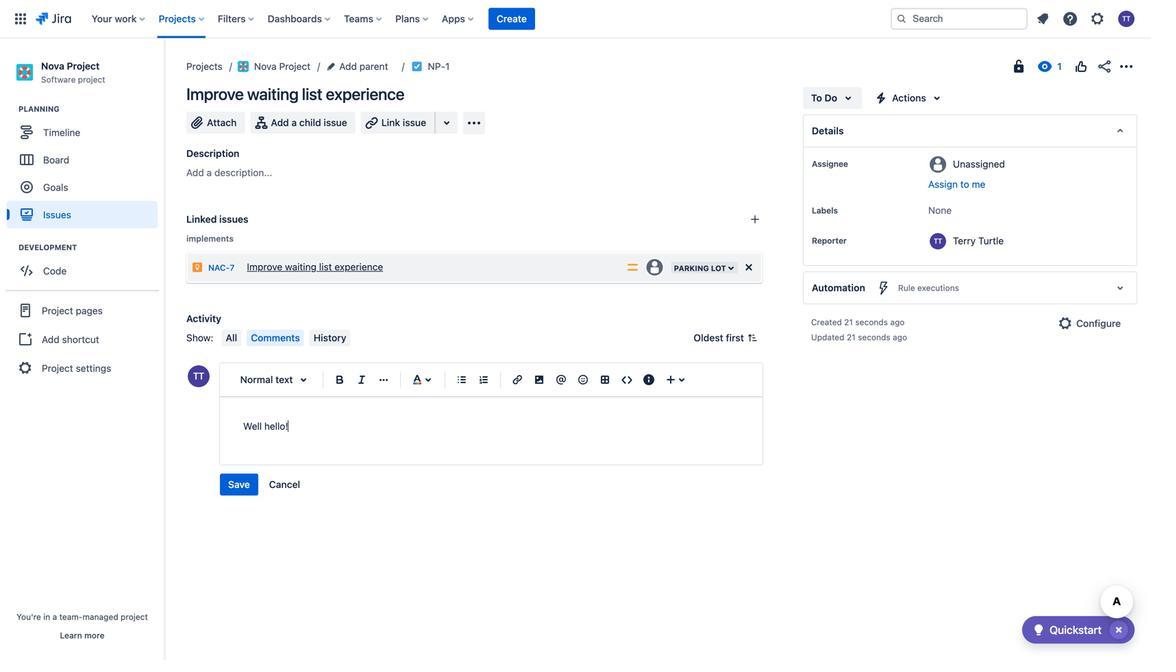 Task type: vqa. For each thing, say whether or not it's contained in the screenshot.
'SKELETON'
no



Task type: locate. For each thing, give the bounding box(es) containing it.
0 horizontal spatial nova
[[41, 60, 64, 72]]

configure link
[[1052, 313, 1129, 334]]

1 vertical spatial group
[[5, 290, 159, 387]]

nova inside nova project software project
[[41, 60, 64, 72]]

list
[[302, 84, 322, 103], [319, 261, 332, 272]]

1 vertical spatial projects
[[186, 61, 223, 72]]

planning heading
[[19, 104, 164, 115]]

1 nova from the left
[[41, 60, 64, 72]]

seconds right created
[[856, 317, 888, 327]]

learn
[[60, 631, 82, 640]]

group containing timeline
[[7, 104, 164, 232]]

add inside button
[[42, 334, 59, 345]]

nova right nova project icon on the left
[[254, 61, 277, 72]]

1 horizontal spatial a
[[207, 167, 212, 178]]

add inside popup button
[[339, 61, 357, 72]]

group
[[7, 104, 164, 232], [5, 290, 159, 387], [220, 474, 308, 496]]

cancel button
[[261, 474, 308, 496]]

priority: medium image
[[626, 260, 640, 274]]

history
[[314, 332, 346, 343]]

mention image
[[553, 371, 570, 388]]

nova for nova project
[[254, 61, 277, 72]]

goals link
[[7, 174, 158, 201]]

seconds
[[856, 317, 888, 327], [858, 332, 891, 342]]

add left shortcut
[[42, 334, 59, 345]]

a down description
[[207, 167, 212, 178]]

menu bar
[[219, 330, 353, 346]]

2 vertical spatial group
[[220, 474, 308, 496]]

issue inside add a child issue button
[[324, 117, 347, 128]]

create button
[[489, 8, 535, 30]]

to do
[[811, 92, 838, 103]]

to do button
[[803, 87, 862, 109]]

board
[[43, 154, 69, 165]]

2 issue from the left
[[403, 117, 426, 128]]

link
[[382, 117, 400, 128]]

info panel image
[[641, 371, 657, 388]]

2 vertical spatial a
[[53, 612, 57, 622]]

np-
[[428, 61, 445, 72]]

0 horizontal spatial a
[[53, 612, 57, 622]]

nova up software
[[41, 60, 64, 72]]

learn more
[[60, 631, 105, 640]]

italic ⌘i image
[[354, 371, 370, 388]]

nova inside nova project link
[[254, 61, 277, 72]]

pages
[[76, 305, 103, 316]]

1 vertical spatial a
[[207, 167, 212, 178]]

project up software
[[67, 60, 100, 72]]

created 21 seconds ago updated 21 seconds ago
[[811, 317, 907, 342]]

comments button
[[247, 330, 304, 346]]

parent
[[360, 61, 388, 72]]

reporter
[[812, 236, 847, 245]]

nova
[[41, 60, 64, 72], [254, 61, 277, 72]]

improve up the attach 'button' on the left top of the page
[[186, 84, 244, 103]]

1 vertical spatial experience
[[335, 261, 383, 272]]

1 horizontal spatial issue
[[403, 117, 426, 128]]

issue right child
[[324, 117, 347, 128]]

a
[[292, 117, 297, 128], [207, 167, 212, 178], [53, 612, 57, 622]]

add for add a child issue
[[271, 117, 289, 128]]

actions image
[[1119, 58, 1135, 75]]

1 vertical spatial 21
[[847, 332, 856, 342]]

0 vertical spatial improve
[[186, 84, 244, 103]]

add left parent
[[339, 61, 357, 72]]

Search field
[[891, 8, 1028, 30]]

to
[[961, 179, 970, 190]]

project right managed
[[121, 612, 148, 622]]

nova project image
[[238, 61, 249, 72]]

activity
[[186, 313, 221, 324]]

nova for nova project software project
[[41, 60, 64, 72]]

project up the add shortcut
[[42, 305, 73, 316]]

group containing save
[[220, 474, 308, 496]]

add image, video, or file image
[[531, 371, 548, 388]]

experience
[[326, 84, 405, 103], [335, 261, 383, 272]]

projects left nova project icon on the left
[[186, 61, 223, 72]]

terry
[[953, 235, 976, 246]]

project
[[67, 60, 100, 72], [279, 61, 311, 72], [42, 305, 73, 316], [42, 362, 73, 374]]

development
[[19, 243, 77, 252]]

plans button
[[391, 8, 434, 30]]

unlink issue image
[[741, 259, 757, 276]]

more
[[84, 631, 105, 640]]

a left child
[[292, 117, 297, 128]]

work
[[115, 13, 137, 24]]

link issue
[[382, 117, 426, 128]]

do
[[825, 92, 838, 103]]

add left child
[[271, 117, 289, 128]]

1 vertical spatial waiting
[[285, 261, 317, 272]]

projects link
[[186, 58, 223, 75]]

add for add parent
[[339, 61, 357, 72]]

labels
[[812, 206, 838, 215]]

0 vertical spatial seconds
[[856, 317, 888, 327]]

numbered list ⌘⇧7 image
[[476, 371, 492, 388]]

21 right created
[[844, 317, 853, 327]]

link issue button
[[361, 112, 436, 134]]

projects
[[159, 13, 196, 24], [186, 61, 223, 72]]

0 vertical spatial waiting
[[247, 84, 299, 103]]

0 vertical spatial list
[[302, 84, 322, 103]]

a inside button
[[292, 117, 297, 128]]

projects inside popup button
[[159, 13, 196, 24]]

appswitcher icon image
[[12, 11, 29, 27]]

2 nova from the left
[[254, 61, 277, 72]]

bullet list ⌘⇧8 image
[[454, 371, 470, 388]]

description...
[[214, 167, 272, 178]]

add shortcut button
[[5, 326, 159, 353]]

add parent
[[339, 61, 388, 72]]

assignee
[[812, 159, 848, 169]]

0 horizontal spatial improve
[[186, 84, 244, 103]]

banner containing your work
[[0, 0, 1151, 38]]

21
[[844, 317, 853, 327], [847, 332, 856, 342]]

cancel
[[269, 479, 300, 490]]

project down the add shortcut
[[42, 362, 73, 374]]

jira image
[[36, 11, 71, 27], [36, 11, 71, 27]]

project
[[78, 75, 105, 84], [121, 612, 148, 622]]

nac-
[[208, 263, 230, 272]]

quickstart
[[1050, 623, 1102, 636]]

nova project
[[254, 61, 311, 72]]

attach button
[[186, 112, 245, 134]]

first
[[726, 332, 744, 343]]

planning image
[[2, 101, 19, 117]]

bold ⌘b image
[[332, 371, 348, 388]]

0 vertical spatial group
[[7, 104, 164, 232]]

sidebar element
[[0, 38, 164, 660]]

implements
[[186, 234, 234, 243]]

add parent button
[[326, 58, 392, 75]]

0 vertical spatial projects
[[159, 13, 196, 24]]

vote options: no one has voted for this issue yet. image
[[1073, 58, 1090, 75]]

0 horizontal spatial project
[[78, 75, 105, 84]]

you're in a team-managed project
[[17, 612, 148, 622]]

oldest first
[[694, 332, 744, 343]]

apps
[[442, 13, 465, 24]]

projects for projects link
[[186, 61, 223, 72]]

nac-7
[[208, 263, 235, 272]]

issue right link
[[403, 117, 426, 128]]

add a child issue button
[[250, 112, 355, 134]]

ago
[[891, 317, 905, 327], [893, 332, 907, 342]]

improve right 7
[[247, 261, 282, 272]]

board link
[[7, 146, 158, 174]]

link image
[[509, 371, 526, 388]]

none
[[929, 205, 952, 216]]

code snippet image
[[619, 371, 635, 388]]

21 right updated
[[847, 332, 856, 342]]

banner
[[0, 0, 1151, 38]]

comments
[[251, 332, 300, 343]]

improve
[[186, 84, 244, 103], [247, 261, 282, 272]]

link an issue image
[[750, 214, 761, 225]]

seconds right updated
[[858, 332, 891, 342]]

code group
[[7, 242, 164, 289]]

waiting
[[247, 84, 299, 103], [285, 261, 317, 272]]

0 horizontal spatial issue
[[324, 117, 347, 128]]

issues link
[[7, 201, 158, 228]]

0 vertical spatial project
[[78, 75, 105, 84]]

save button
[[220, 474, 258, 496]]

0 vertical spatial ago
[[891, 317, 905, 327]]

project up planning heading
[[78, 75, 105, 84]]

1 vertical spatial project
[[121, 612, 148, 622]]

a right in
[[53, 612, 57, 622]]

1 vertical spatial ago
[[893, 332, 907, 342]]

1
[[445, 61, 450, 72]]

add down description
[[186, 167, 204, 178]]

add inside button
[[271, 117, 289, 128]]

1 issue from the left
[[324, 117, 347, 128]]

2 horizontal spatial a
[[292, 117, 297, 128]]

configure
[[1077, 318, 1121, 329]]

1 horizontal spatial nova
[[254, 61, 277, 72]]

0 vertical spatial a
[[292, 117, 297, 128]]

1 horizontal spatial improve
[[247, 261, 282, 272]]

projects up sidebar navigation image
[[159, 13, 196, 24]]

a for description...
[[207, 167, 212, 178]]

to
[[811, 92, 822, 103]]

project settings
[[42, 362, 111, 374]]

emoji image
[[575, 371, 591, 388]]

Comment - Main content area, start typing to enter text. text field
[[243, 418, 739, 435]]



Task type: describe. For each thing, give the bounding box(es) containing it.
rule
[[898, 283, 915, 293]]

automation
[[812, 282, 866, 293]]

oldest first button
[[686, 330, 763, 346]]

add shortcut
[[42, 334, 99, 345]]

settings
[[76, 362, 111, 374]]

planning
[[19, 105, 59, 114]]

a for child
[[292, 117, 297, 128]]

primary element
[[8, 0, 880, 38]]

1 vertical spatial list
[[319, 261, 332, 272]]

more information about this user image
[[930, 233, 946, 249]]

created
[[811, 317, 842, 327]]

linked issues
[[186, 213, 248, 225]]

in
[[43, 612, 50, 622]]

team-
[[59, 612, 83, 622]]

timeline link
[[7, 119, 158, 146]]

actions button
[[868, 87, 951, 109]]

shortcut
[[62, 334, 99, 345]]

filters button
[[214, 8, 259, 30]]

filters
[[218, 13, 246, 24]]

issues
[[219, 213, 248, 225]]

updated
[[811, 332, 845, 342]]

np-1 link
[[428, 58, 450, 75]]

1 vertical spatial improve waiting list experience
[[247, 261, 383, 272]]

show:
[[186, 332, 213, 343]]

add app image
[[466, 115, 483, 131]]

executions
[[918, 283, 959, 293]]

create
[[497, 13, 527, 24]]

normal
[[240, 374, 273, 385]]

child
[[299, 117, 321, 128]]

issue inside link issue button
[[403, 117, 426, 128]]

sidebar navigation image
[[149, 55, 180, 82]]

you're
[[17, 612, 41, 622]]

terry turtle
[[953, 235, 1004, 246]]

goals
[[43, 181, 68, 193]]

add for add shortcut
[[42, 334, 59, 345]]

project inside nova project software project
[[78, 75, 105, 84]]

projects button
[[155, 8, 210, 30]]

dashboards
[[268, 13, 322, 24]]

your profile and settings image
[[1119, 11, 1135, 27]]

1 vertical spatial seconds
[[858, 332, 891, 342]]

help image
[[1062, 11, 1079, 27]]

your work
[[92, 13, 137, 24]]

copy link to issue image
[[447, 60, 458, 71]]

projects for projects popup button
[[159, 13, 196, 24]]

attach
[[207, 117, 237, 128]]

project settings link
[[5, 353, 159, 383]]

automation element
[[803, 271, 1138, 304]]

0 vertical spatial improve waiting list experience
[[186, 84, 405, 103]]

project pages
[[42, 305, 103, 316]]

menu bar containing all
[[219, 330, 353, 346]]

timeline
[[43, 127, 80, 138]]

details element
[[803, 114, 1138, 147]]

project inside nova project software project
[[67, 60, 100, 72]]

development heading
[[19, 242, 164, 253]]

issues
[[43, 209, 71, 220]]

all
[[226, 332, 237, 343]]

improve waiting list experience link
[[241, 254, 621, 281]]

assign to me
[[929, 179, 986, 190]]

7
[[230, 263, 235, 272]]

well
[[243, 420, 262, 432]]

description
[[186, 148, 239, 159]]

code link
[[7, 257, 158, 285]]

me
[[972, 179, 986, 190]]

well hello!
[[243, 420, 288, 432]]

normal text button
[[234, 365, 317, 395]]

goal image
[[21, 181, 33, 193]]

normal text
[[240, 374, 293, 385]]

quickstart button
[[1022, 616, 1135, 644]]

no restrictions image
[[1011, 58, 1027, 75]]

turtle
[[979, 235, 1004, 246]]

learn more button
[[60, 630, 105, 641]]

apps button
[[438, 8, 479, 30]]

rule executions
[[898, 283, 959, 293]]

text
[[276, 374, 293, 385]]

plans
[[395, 13, 420, 24]]

0 vertical spatial 21
[[844, 317, 853, 327]]

table image
[[597, 371, 613, 388]]

assign to me button
[[929, 178, 1123, 191]]

assign
[[929, 179, 958, 190]]

notifications image
[[1035, 11, 1051, 27]]

unassigned
[[953, 158, 1005, 170]]

issue type: idea image
[[192, 262, 203, 273]]

1 horizontal spatial project
[[121, 612, 148, 622]]

task image
[[412, 61, 422, 72]]

project pages link
[[5, 296, 159, 326]]

check image
[[1031, 622, 1047, 638]]

dismiss quickstart image
[[1108, 619, 1130, 641]]

actions
[[892, 92, 926, 103]]

0 vertical spatial experience
[[326, 84, 405, 103]]

add for add a description...
[[186, 167, 204, 178]]

1 vertical spatial improve
[[247, 261, 282, 272]]

project down dashboards
[[279, 61, 311, 72]]

oldest
[[694, 332, 724, 343]]

development image
[[2, 239, 19, 256]]

linked
[[186, 213, 217, 225]]

add a description...
[[186, 167, 272, 178]]

settings image
[[1090, 11, 1106, 27]]

all button
[[222, 330, 241, 346]]

more formatting image
[[376, 371, 392, 388]]

nac-7 link
[[208, 263, 235, 272]]

search image
[[896, 13, 907, 24]]

your
[[92, 13, 112, 24]]

managed
[[83, 612, 118, 622]]

history button
[[310, 330, 351, 346]]

parking lot - change status image
[[726, 263, 735, 272]]

dashboards button
[[264, 8, 336, 30]]

teams
[[344, 13, 373, 24]]

group containing project pages
[[5, 290, 159, 387]]

link web pages and more image
[[439, 114, 455, 131]]



